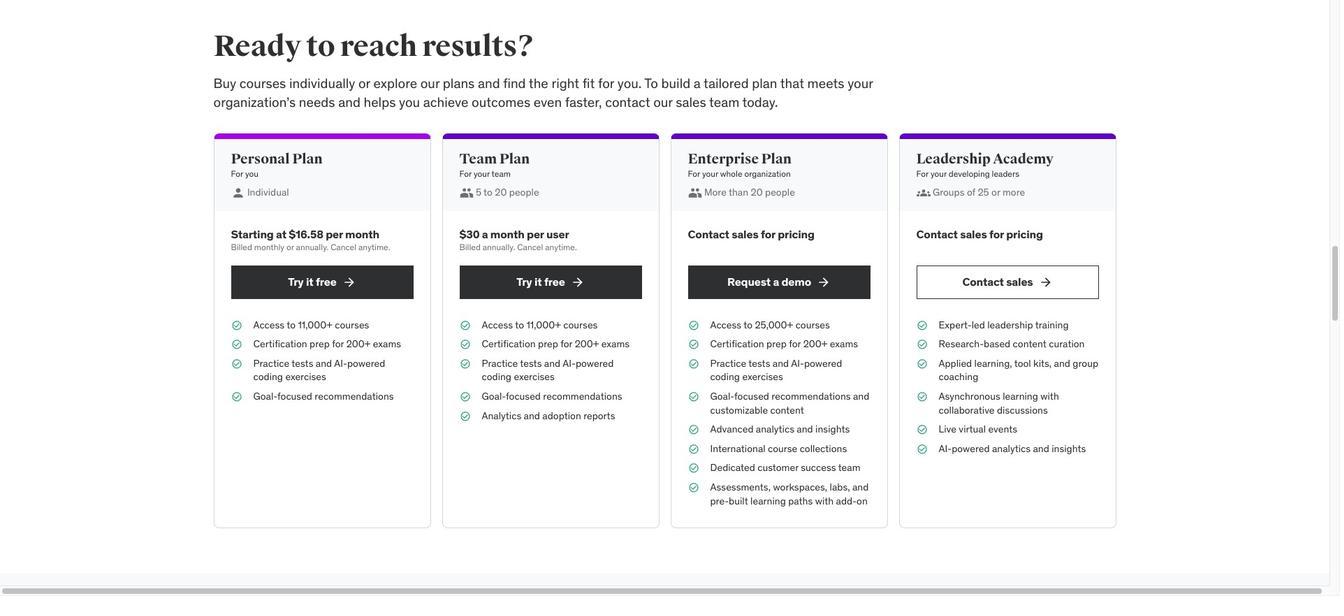 Task type: vqa. For each thing, say whether or not it's contained in the screenshot.
the 'Updated 1/2023'
no



Task type: describe. For each thing, give the bounding box(es) containing it.
analytics
[[482, 409, 521, 422]]

organization
[[744, 168, 791, 179]]

individually
[[289, 75, 355, 92]]

group
[[1073, 357, 1098, 369]]

access to 11,000+ courses for personal plan
[[253, 318, 369, 331]]

more than 20 people
[[704, 186, 795, 198]]

plans
[[443, 75, 475, 92]]

the
[[529, 75, 548, 92]]

coaching
[[939, 371, 978, 383]]

today.
[[742, 94, 778, 110]]

enterprise plan for your whole organization
[[688, 151, 792, 179]]

kits,
[[1033, 357, 1052, 369]]

exercises for team plan
[[514, 371, 555, 383]]

that
[[780, 75, 804, 92]]

access for team
[[482, 318, 513, 331]]

and inside "assessments, workspaces, labs, and pre-built learning paths with add-on"
[[852, 481, 869, 493]]

needs
[[299, 94, 335, 110]]

assessments, workspaces, labs, and pre-built learning paths with add-on
[[710, 481, 869, 507]]

organization's
[[213, 94, 296, 110]]

focused for team
[[506, 390, 541, 402]]

free for team plan
[[544, 275, 565, 289]]

or for 25
[[992, 186, 1000, 198]]

a for request a demo
[[773, 275, 779, 289]]

curation
[[1049, 338, 1085, 350]]

false image inside contact sales 'link'
[[1039, 275, 1053, 289]]

individual
[[247, 186, 289, 198]]

try it free for team plan
[[517, 275, 565, 289]]

practice for team
[[482, 357, 518, 369]]

plan for team plan
[[499, 151, 530, 168]]

based
[[984, 338, 1011, 350]]

25,000+
[[755, 318, 793, 331]]

ai- for enterprise plan
[[791, 357, 804, 369]]

for for personal plan
[[231, 168, 243, 179]]

tests for enterprise
[[749, 357, 770, 369]]

and inside applied learning, tool kits, and group coaching
[[1054, 357, 1070, 369]]

assessments,
[[710, 481, 771, 493]]

starting at $16.58 per month billed monthly or annually. cancel anytime.
[[231, 227, 390, 252]]

built
[[729, 494, 748, 507]]

faster,
[[565, 94, 602, 110]]

people for enterprise plan
[[765, 186, 795, 198]]

annually. inside 'starting at $16.58 per month billed monthly or annually. cancel anytime.'
[[296, 241, 329, 252]]

your inside "buy courses individually or explore our plans and find the right fit for you. to build a tailored plan that meets your organization's needs and helps you achieve outcomes even faster, contact our sales team today."
[[848, 75, 873, 92]]

and inside the goal-focused recommendations and customizable content
[[853, 390, 869, 402]]

training
[[1035, 318, 1069, 331]]

exercises for enterprise plan
[[742, 371, 783, 383]]

buy courses individually or explore our plans and find the right fit for you. to build a tailored plan that meets your organization's needs and helps you achieve outcomes even faster, contact our sales team today.
[[213, 75, 873, 110]]

recommendations for team plan
[[543, 390, 622, 402]]

advanced analytics and insights
[[710, 423, 850, 435]]

you inside personal plan for you
[[245, 168, 258, 179]]

achieve
[[423, 94, 469, 110]]

pre-
[[710, 494, 729, 507]]

courses inside "buy courses individually or explore our plans and find the right fit for you. to build a tailored plan that meets your organization's needs and helps you achieve outcomes even faster, contact our sales team today."
[[240, 75, 286, 92]]

plan
[[752, 75, 777, 92]]

access for enterprise
[[710, 318, 741, 331]]

events
[[988, 423, 1017, 435]]

coding for personal
[[253, 371, 283, 383]]

team inside "buy courses individually or explore our plans and find the right fit for you. to build a tailored plan that meets your organization's needs and helps you achieve outcomes even faster, contact our sales team today."
[[709, 94, 739, 110]]

per for team plan
[[527, 227, 544, 241]]

research-based content curation
[[939, 338, 1085, 350]]

goal-focused recommendations for team plan
[[482, 390, 622, 402]]

groups
[[933, 186, 965, 198]]

powered for personal plan
[[347, 357, 385, 369]]

ai- for team plan
[[563, 357, 576, 369]]

exams for team plan
[[602, 338, 630, 350]]

groups of 25 or more
[[933, 186, 1025, 198]]

your for team plan
[[474, 168, 490, 179]]

annually. inside $30 a month per user billed annually. cancel anytime.
[[483, 241, 515, 252]]

25
[[978, 186, 989, 198]]

asynchronous
[[939, 390, 1000, 402]]

customer
[[758, 461, 799, 474]]

month inside $30 a month per user billed annually. cancel anytime.
[[490, 227, 525, 241]]

11,000+ for team plan
[[526, 318, 561, 331]]

$30
[[459, 227, 480, 241]]

false image inside request a demo link
[[817, 275, 831, 289]]

outcomes
[[472, 94, 530, 110]]

1 vertical spatial analytics
[[992, 442, 1031, 455]]

build
[[661, 75, 691, 92]]

academy
[[993, 151, 1054, 168]]

adoption
[[542, 409, 581, 422]]

with inside asynchronous learning with collaborative discussions
[[1041, 390, 1059, 402]]

analytics and adoption reports
[[482, 409, 615, 422]]

applied learning, tool kits, and group coaching
[[939, 357, 1098, 383]]

recommendations for personal plan
[[315, 390, 394, 402]]

or for individually
[[358, 75, 370, 92]]

for for leadership academy
[[916, 168, 929, 179]]

fit
[[583, 75, 595, 92]]

for for enterprise plan
[[688, 168, 700, 179]]

live virtual events
[[939, 423, 1017, 435]]

at
[[276, 227, 286, 241]]

powered for team plan
[[576, 357, 614, 369]]

collections
[[800, 442, 847, 455]]

expert-
[[939, 318, 972, 331]]

$30 a month per user billed annually. cancel anytime.
[[459, 227, 577, 252]]

$16.58
[[289, 227, 323, 241]]

practice for personal
[[253, 357, 289, 369]]

advanced
[[710, 423, 754, 435]]

workspaces,
[[773, 481, 827, 493]]

right
[[552, 75, 579, 92]]

certification prep for 200+ exams for team plan
[[482, 338, 630, 350]]

enterprise
[[688, 151, 759, 168]]

learning inside "assessments, workspaces, labs, and pre-built learning paths with add-on"
[[751, 494, 786, 507]]

ai-powered analytics and insights
[[939, 442, 1086, 455]]

a inside "buy courses individually or explore our plans and find the right fit for you. to build a tailored plan that meets your organization's needs and helps you achieve outcomes even faster, contact our sales team today."
[[694, 75, 701, 92]]

contact sales for pricing for enterprise
[[688, 227, 815, 241]]

certification for personal
[[253, 338, 307, 350]]

on
[[857, 494, 868, 507]]

meets
[[807, 75, 844, 92]]

false image inside "try it free" link
[[571, 275, 585, 289]]

exams for personal plan
[[373, 338, 401, 350]]

your for leadership academy
[[931, 168, 947, 179]]

1 horizontal spatial insights
[[1052, 442, 1086, 455]]

to
[[644, 75, 658, 92]]

request a demo
[[727, 275, 811, 289]]

leaders
[[992, 168, 1019, 179]]

try it free link for team plan
[[459, 265, 642, 299]]

focused for enterprise
[[734, 390, 769, 402]]

research-
[[939, 338, 984, 350]]

11,000+ for personal plan
[[298, 318, 333, 331]]

contact
[[605, 94, 650, 110]]

anytime. inside 'starting at $16.58 per month billed monthly or annually. cancel anytime.'
[[358, 241, 390, 252]]

0 horizontal spatial our
[[420, 75, 440, 92]]

to for enterprise plan
[[744, 318, 753, 331]]

leadership academy for your developing leaders
[[916, 151, 1054, 179]]

prep for enterprise plan
[[767, 338, 787, 350]]

virtual
[[959, 423, 986, 435]]

access to 25,000+ courses
[[710, 318, 830, 331]]

success
[[801, 461, 836, 474]]

even
[[534, 94, 562, 110]]

expert-led leadership training
[[939, 318, 1069, 331]]

1 horizontal spatial our
[[653, 94, 673, 110]]

0 vertical spatial content
[[1013, 338, 1047, 350]]

certification for enterprise
[[710, 338, 764, 350]]

you inside "buy courses individually or explore our plans and find the right fit for you. to build a tailored plan that meets your organization's needs and helps you achieve outcomes even faster, contact our sales team today."
[[399, 94, 420, 110]]

request a demo link
[[688, 265, 870, 299]]

you.
[[618, 75, 642, 92]]

goal- for team
[[482, 390, 506, 402]]

to for personal plan
[[287, 318, 296, 331]]

contact sales for pricing for leadership
[[916, 227, 1043, 241]]

leadership
[[987, 318, 1033, 331]]



Task type: locate. For each thing, give the bounding box(es) containing it.
2 contact sales for pricing from the left
[[916, 227, 1043, 241]]

5 to 20 people
[[476, 186, 539, 198]]

200+ for team plan
[[575, 338, 599, 350]]

people down team plan for your team
[[509, 186, 539, 198]]

for down enterprise
[[688, 168, 700, 179]]

applied
[[939, 357, 972, 369]]

you down explore
[[399, 94, 420, 110]]

exercises for personal plan
[[285, 371, 326, 383]]

certification prep for 200+ exams for personal plan
[[253, 338, 401, 350]]

a left demo at right
[[773, 275, 779, 289]]

0 horizontal spatial per
[[326, 227, 343, 241]]

20 for enterprise
[[751, 186, 763, 198]]

with
[[1041, 390, 1059, 402], [815, 494, 834, 507]]

2 per from the left
[[527, 227, 544, 241]]

or inside 'starting at $16.58 per month billed monthly or annually. cancel anytime.'
[[286, 241, 294, 252]]

more
[[1003, 186, 1025, 198]]

for
[[231, 168, 243, 179], [459, 168, 472, 179], [688, 168, 700, 179], [916, 168, 929, 179]]

1 vertical spatial a
[[482, 227, 488, 241]]

0 horizontal spatial access
[[253, 318, 284, 331]]

per left user
[[527, 227, 544, 241]]

2 11,000+ from the left
[[526, 318, 561, 331]]

people for team plan
[[509, 186, 539, 198]]

sales down more than 20 people
[[732, 227, 759, 241]]

1 horizontal spatial pricing
[[1006, 227, 1043, 241]]

1 anytime. from the left
[[358, 241, 390, 252]]

practice
[[253, 357, 289, 369], [482, 357, 518, 369], [710, 357, 746, 369]]

1 try it free from the left
[[288, 275, 337, 289]]

people down the organization
[[765, 186, 795, 198]]

or up helps
[[358, 75, 370, 92]]

your inside leadership academy for your developing leaders
[[931, 168, 947, 179]]

1 horizontal spatial cancel
[[517, 241, 543, 252]]

prep for personal plan
[[310, 338, 330, 350]]

2 horizontal spatial exercises
[[742, 371, 783, 383]]

user
[[546, 227, 569, 241]]

coding for team
[[482, 371, 511, 383]]

plan inside personal plan for you
[[292, 151, 323, 168]]

our down to
[[653, 94, 673, 110]]

try it free for personal plan
[[288, 275, 337, 289]]

labs,
[[830, 481, 850, 493]]

ai- for personal plan
[[334, 357, 347, 369]]

billed
[[231, 241, 252, 252], [459, 241, 481, 252]]

try it free down $30 a month per user billed annually. cancel anytime.
[[517, 275, 565, 289]]

billed for team
[[459, 241, 481, 252]]

anytime. inside $30 a month per user billed annually. cancel anytime.
[[545, 241, 577, 252]]

0 horizontal spatial exercises
[[285, 371, 326, 383]]

0 horizontal spatial analytics
[[756, 423, 794, 435]]

0 horizontal spatial 11,000+
[[298, 318, 333, 331]]

month
[[345, 227, 379, 241], [490, 227, 525, 241]]

1 try from the left
[[288, 275, 304, 289]]

contact sales
[[962, 275, 1033, 289]]

2 exercises from the left
[[514, 371, 555, 383]]

of
[[967, 186, 975, 198]]

1 for from the left
[[231, 168, 243, 179]]

0 vertical spatial learning
[[1003, 390, 1038, 402]]

learning right built on the bottom of page
[[751, 494, 786, 507]]

your inside enterprise plan for your whole organization
[[702, 168, 718, 179]]

international course collections
[[710, 442, 847, 455]]

2 practice from the left
[[482, 357, 518, 369]]

0 horizontal spatial it
[[306, 275, 313, 289]]

false image
[[342, 275, 356, 289]]

0 horizontal spatial prep
[[310, 338, 330, 350]]

1 billed from the left
[[231, 241, 252, 252]]

access for personal
[[253, 318, 284, 331]]

1 horizontal spatial billed
[[459, 241, 481, 252]]

0 vertical spatial insights
[[815, 423, 850, 435]]

0 horizontal spatial recommendations
[[315, 390, 394, 402]]

led
[[972, 318, 985, 331]]

powered for enterprise plan
[[804, 357, 842, 369]]

1 annually. from the left
[[296, 241, 329, 252]]

2 recommendations from the left
[[543, 390, 622, 402]]

try it free link
[[231, 265, 413, 299], [459, 265, 642, 299]]

for inside personal plan for you
[[231, 168, 243, 179]]

20 right than
[[751, 186, 763, 198]]

1 certification from the left
[[253, 338, 307, 350]]

or inside "buy courses individually or explore our plans and find the right fit for you. to build a tailored plan that meets your organization's needs and helps you achieve outcomes even faster, contact our sales team today."
[[358, 75, 370, 92]]

0 horizontal spatial cancel
[[331, 241, 356, 252]]

0 horizontal spatial try it free link
[[231, 265, 413, 299]]

contact sales link
[[916, 265, 1099, 299]]

0 horizontal spatial focused
[[277, 390, 312, 402]]

sales down build
[[676, 94, 706, 110]]

find
[[503, 75, 526, 92]]

insights
[[815, 423, 850, 435], [1052, 442, 1086, 455]]

team
[[459, 151, 497, 168]]

1 horizontal spatial a
[[694, 75, 701, 92]]

0 horizontal spatial certification
[[253, 338, 307, 350]]

per inside $30 a month per user billed annually. cancel anytime.
[[527, 227, 544, 241]]

3 practice tests and ai-powered coding exercises from the left
[[710, 357, 842, 383]]

plan
[[292, 151, 323, 168], [499, 151, 530, 168], [761, 151, 792, 168]]

plan for personal plan
[[292, 151, 323, 168]]

try it free link down user
[[459, 265, 642, 299]]

billed inside $30 a month per user billed annually. cancel anytime.
[[459, 241, 481, 252]]

your for enterprise plan
[[702, 168, 718, 179]]

ai-
[[334, 357, 347, 369], [563, 357, 576, 369], [791, 357, 804, 369], [939, 442, 952, 455]]

goal-focused recommendations for personal plan
[[253, 390, 394, 402]]

learning up discussions
[[1003, 390, 1038, 402]]

content up tool
[[1013, 338, 1047, 350]]

it down $30 a month per user billed annually. cancel anytime.
[[534, 275, 542, 289]]

2 horizontal spatial practice
[[710, 357, 746, 369]]

1 exams from the left
[[373, 338, 401, 350]]

2 vertical spatial or
[[286, 241, 294, 252]]

3 200+ from the left
[[803, 338, 828, 350]]

or
[[358, 75, 370, 92], [992, 186, 1000, 198], [286, 241, 294, 252]]

2 goal-focused recommendations from the left
[[482, 390, 622, 402]]

tailored
[[704, 75, 749, 92]]

1 goal-focused recommendations from the left
[[253, 390, 394, 402]]

try it free
[[288, 275, 337, 289], [517, 275, 565, 289]]

a right "$30"
[[482, 227, 488, 241]]

2 horizontal spatial practice tests and ai-powered coding exercises
[[710, 357, 842, 383]]

starting
[[231, 227, 274, 241]]

0 horizontal spatial insights
[[815, 423, 850, 435]]

contact for leadership academy
[[916, 227, 958, 241]]

1 horizontal spatial goal-focused recommendations
[[482, 390, 622, 402]]

learning,
[[974, 357, 1012, 369]]

1 per from the left
[[326, 227, 343, 241]]

2 horizontal spatial certification prep for 200+ exams
[[710, 338, 858, 350]]

1 horizontal spatial 11,000+
[[526, 318, 561, 331]]

1 horizontal spatial learning
[[1003, 390, 1038, 402]]

0 horizontal spatial contact sales for pricing
[[688, 227, 815, 241]]

3 for from the left
[[688, 168, 700, 179]]

team up 5 to 20 people
[[492, 168, 511, 179]]

billed down starting
[[231, 241, 252, 252]]

1 horizontal spatial tests
[[520, 357, 542, 369]]

monthly
[[254, 241, 284, 252]]

0 horizontal spatial try
[[288, 275, 304, 289]]

a right build
[[694, 75, 701, 92]]

your right meets
[[848, 75, 873, 92]]

1 prep from the left
[[310, 338, 330, 350]]

content inside the goal-focused recommendations and customizable content
[[770, 404, 804, 416]]

2 access to 11,000+ courses from the left
[[482, 318, 598, 331]]

2 pricing from the left
[[1006, 227, 1043, 241]]

2 vertical spatial a
[[773, 275, 779, 289]]

try for team plan
[[517, 275, 532, 289]]

team inside team plan for your team
[[492, 168, 511, 179]]

0 horizontal spatial 20
[[495, 186, 507, 198]]

1 vertical spatial you
[[245, 168, 258, 179]]

for down the team
[[459, 168, 472, 179]]

your up the more
[[702, 168, 718, 179]]

free
[[316, 275, 337, 289], [544, 275, 565, 289]]

pricing
[[778, 227, 815, 241], [1006, 227, 1043, 241]]

2 vertical spatial team
[[838, 461, 861, 474]]

contact down the more
[[688, 227, 729, 241]]

1 vertical spatial our
[[653, 94, 673, 110]]

reach
[[340, 29, 417, 64]]

0 horizontal spatial coding
[[253, 371, 283, 383]]

2 horizontal spatial 200+
[[803, 338, 828, 350]]

month inside 'starting at $16.58 per month billed monthly or annually. cancel anytime.'
[[345, 227, 379, 241]]

ready to reach results?
[[213, 29, 535, 64]]

0 horizontal spatial learning
[[751, 494, 786, 507]]

2 horizontal spatial tests
[[749, 357, 770, 369]]

1 horizontal spatial exercises
[[514, 371, 555, 383]]

analytics down events
[[992, 442, 1031, 455]]

courses for enterprise
[[796, 318, 830, 331]]

1 vertical spatial with
[[815, 494, 834, 507]]

1 vertical spatial content
[[770, 404, 804, 416]]

learning
[[1003, 390, 1038, 402], [751, 494, 786, 507]]

contact down groups
[[916, 227, 958, 241]]

0 horizontal spatial certification prep for 200+ exams
[[253, 338, 401, 350]]

free down user
[[544, 275, 565, 289]]

pricing for leadership academy
[[1006, 227, 1043, 241]]

1 horizontal spatial certification
[[482, 338, 536, 350]]

personal
[[231, 151, 290, 168]]

1 horizontal spatial certification prep for 200+ exams
[[482, 338, 630, 350]]

plan up 5 to 20 people
[[499, 151, 530, 168]]

recommendations inside the goal-focused recommendations and customizable content
[[772, 390, 851, 402]]

0 vertical spatial you
[[399, 94, 420, 110]]

0 horizontal spatial free
[[316, 275, 337, 289]]

1 horizontal spatial recommendations
[[543, 390, 622, 402]]

5
[[476, 186, 481, 198]]

2 month from the left
[[490, 227, 525, 241]]

it left false icon
[[306, 275, 313, 289]]

0 horizontal spatial contact
[[688, 227, 729, 241]]

0 vertical spatial a
[[694, 75, 701, 92]]

1 horizontal spatial free
[[544, 275, 565, 289]]

prep for team plan
[[538, 338, 558, 350]]

2 focused from the left
[[506, 390, 541, 402]]

1 horizontal spatial per
[[527, 227, 544, 241]]

xsmall image
[[231, 318, 242, 332], [231, 338, 242, 351], [459, 338, 471, 351], [688, 338, 699, 351], [688, 357, 699, 371], [916, 390, 928, 404], [459, 409, 471, 423], [688, 461, 699, 475]]

dedicated customer success team
[[710, 461, 861, 474]]

1 horizontal spatial team
[[709, 94, 739, 110]]

team down tailored
[[709, 94, 739, 110]]

0 horizontal spatial 200+
[[346, 338, 371, 350]]

0 vertical spatial with
[[1041, 390, 1059, 402]]

to for team plan
[[515, 318, 524, 331]]

3 exams from the left
[[830, 338, 858, 350]]

2 annually. from the left
[[483, 241, 515, 252]]

2 coding from the left
[[482, 371, 511, 383]]

1 focused from the left
[[277, 390, 312, 402]]

1 11,000+ from the left
[[298, 318, 333, 331]]

or right 25
[[992, 186, 1000, 198]]

to
[[306, 29, 335, 64], [484, 186, 493, 198], [287, 318, 296, 331], [515, 318, 524, 331], [744, 318, 753, 331]]

your inside team plan for your team
[[474, 168, 490, 179]]

1 access from the left
[[253, 318, 284, 331]]

1 horizontal spatial practice tests and ai-powered coding exercises
[[482, 357, 614, 383]]

3 certification from the left
[[710, 338, 764, 350]]

plan right personal
[[292, 151, 323, 168]]

1 vertical spatial insights
[[1052, 442, 1086, 455]]

0 horizontal spatial access to 11,000+ courses
[[253, 318, 369, 331]]

free for personal plan
[[316, 275, 337, 289]]

request
[[727, 275, 771, 289]]

per inside 'starting at $16.58 per month billed monthly or annually. cancel anytime.'
[[326, 227, 343, 241]]

try down 'starting at $16.58 per month billed monthly or annually. cancel anytime.'
[[288, 275, 304, 289]]

per
[[326, 227, 343, 241], [527, 227, 544, 241]]

our up achieve
[[420, 75, 440, 92]]

tests
[[292, 357, 313, 369], [520, 357, 542, 369], [749, 357, 770, 369]]

for inside team plan for your team
[[459, 168, 472, 179]]

results?
[[422, 29, 535, 64]]

2 for from the left
[[459, 168, 472, 179]]

3 tests from the left
[[749, 357, 770, 369]]

2 try from the left
[[517, 275, 532, 289]]

20 for team
[[495, 186, 507, 198]]

1 people from the left
[[509, 186, 539, 198]]

for
[[598, 75, 614, 92], [761, 227, 775, 241], [989, 227, 1004, 241], [332, 338, 344, 350], [560, 338, 572, 350], [789, 338, 801, 350]]

tool
[[1014, 357, 1031, 369]]

3 recommendations from the left
[[772, 390, 851, 402]]

your
[[848, 75, 873, 92], [474, 168, 490, 179], [702, 168, 718, 179], [931, 168, 947, 179]]

1 horizontal spatial access
[[482, 318, 513, 331]]

1 tests from the left
[[292, 357, 313, 369]]

focused for personal
[[277, 390, 312, 402]]

goal- inside the goal-focused recommendations and customizable content
[[710, 390, 734, 402]]

1 200+ from the left
[[346, 338, 371, 350]]

practice tests and ai-powered coding exercises for enterprise plan
[[710, 357, 842, 383]]

per right "$16.58"
[[326, 227, 343, 241]]

0 horizontal spatial you
[[245, 168, 258, 179]]

for for team plan
[[459, 168, 472, 179]]

helps
[[364, 94, 396, 110]]

0 horizontal spatial practice
[[253, 357, 289, 369]]

3 exercises from the left
[[742, 371, 783, 383]]

more
[[704, 186, 727, 198]]

1 contact sales for pricing from the left
[[688, 227, 815, 241]]

analytics up international course collections
[[756, 423, 794, 435]]

2 anytime. from the left
[[545, 241, 577, 252]]

recommendations for enterprise plan
[[772, 390, 851, 402]]

200+ for enterprise plan
[[803, 338, 828, 350]]

a for $30 a month per user billed annually. cancel anytime.
[[482, 227, 488, 241]]

cancel down 5 to 20 people
[[517, 241, 543, 252]]

1 horizontal spatial try it free
[[517, 275, 565, 289]]

2 200+ from the left
[[575, 338, 599, 350]]

than
[[729, 186, 748, 198]]

1 vertical spatial team
[[492, 168, 511, 179]]

with inside "assessments, workspaces, labs, and pre-built learning paths with add-on"
[[815, 494, 834, 507]]

3 focused from the left
[[734, 390, 769, 402]]

plan inside team plan for your team
[[499, 151, 530, 168]]

for down leadership
[[916, 168, 929, 179]]

content up advanced analytics and insights
[[770, 404, 804, 416]]

2 goal- from the left
[[482, 390, 506, 402]]

2 practice tests and ai-powered coding exercises from the left
[[482, 357, 614, 383]]

cancel inside 'starting at $16.58 per month billed monthly or annually. cancel anytime.'
[[331, 241, 356, 252]]

coding for enterprise
[[710, 371, 740, 383]]

1 it from the left
[[306, 275, 313, 289]]

buy
[[213, 75, 236, 92]]

access to 11,000+ courses for team plan
[[482, 318, 598, 331]]

sales
[[676, 94, 706, 110], [732, 227, 759, 241], [960, 227, 987, 241], [1006, 275, 1033, 289]]

free left false icon
[[316, 275, 337, 289]]

4 for from the left
[[916, 168, 929, 179]]

1 horizontal spatial people
[[765, 186, 795, 198]]

dedicated
[[710, 461, 755, 474]]

3 certification prep for 200+ exams from the left
[[710, 338, 858, 350]]

add-
[[836, 494, 857, 507]]

0 vertical spatial or
[[358, 75, 370, 92]]

reports
[[584, 409, 615, 422]]

1 horizontal spatial 200+
[[575, 338, 599, 350]]

your down the team
[[474, 168, 490, 179]]

1 horizontal spatial or
[[358, 75, 370, 92]]

1 goal- from the left
[[253, 390, 277, 402]]

1 access to 11,000+ courses from the left
[[253, 318, 369, 331]]

sales up leadership
[[1006, 275, 1033, 289]]

sales inside "buy courses individually or explore our plans and find the right fit for you. to build a tailored plan that meets your organization's needs and helps you achieve outcomes even faster, contact our sales team today."
[[676, 94, 706, 110]]

1 certification prep for 200+ exams from the left
[[253, 338, 401, 350]]

goal- for enterprise
[[710, 390, 734, 402]]

demo
[[781, 275, 811, 289]]

for inside enterprise plan for your whole organization
[[688, 168, 700, 179]]

1 practice tests and ai-powered coding exercises from the left
[[253, 357, 385, 383]]

per for personal plan
[[326, 227, 343, 241]]

billed for personal
[[231, 241, 252, 252]]

1 horizontal spatial contact sales for pricing
[[916, 227, 1043, 241]]

0 horizontal spatial anytime.
[[358, 241, 390, 252]]

sales down of
[[960, 227, 987, 241]]

0 horizontal spatial exams
[[373, 338, 401, 350]]

2 try it free link from the left
[[459, 265, 642, 299]]

goal-
[[253, 390, 277, 402], [482, 390, 506, 402], [710, 390, 734, 402]]

contact up led on the bottom
[[962, 275, 1004, 289]]

content
[[1013, 338, 1047, 350], [770, 404, 804, 416]]

1 try it free link from the left
[[231, 265, 413, 299]]

1 horizontal spatial exams
[[602, 338, 630, 350]]

exams for enterprise plan
[[830, 338, 858, 350]]

false image
[[231, 186, 245, 200], [459, 186, 473, 200], [688, 186, 702, 200], [916, 186, 930, 200], [571, 275, 585, 289], [817, 275, 831, 289], [1039, 275, 1053, 289]]

live
[[939, 423, 957, 435]]

1 vertical spatial learning
[[751, 494, 786, 507]]

with down labs,
[[815, 494, 834, 507]]

asynchronous learning with collaborative discussions
[[939, 390, 1059, 416]]

0 horizontal spatial goal-
[[253, 390, 277, 402]]

you down personal
[[245, 168, 258, 179]]

2 plan from the left
[[499, 151, 530, 168]]

international
[[710, 442, 766, 455]]

2 try it free from the left
[[517, 275, 565, 289]]

2 people from the left
[[765, 186, 795, 198]]

billed down "$30"
[[459, 241, 481, 252]]

your down leadership
[[931, 168, 947, 179]]

month right "$30"
[[490, 227, 525, 241]]

team plan for your team
[[459, 151, 530, 179]]

it for team plan
[[534, 275, 542, 289]]

for inside "buy courses individually or explore our plans and find the right fit for you. to build a tailored plan that meets your organization's needs and helps you achieve outcomes even faster, contact our sales team today."
[[598, 75, 614, 92]]

annually. down "$16.58"
[[296, 241, 329, 252]]

practice tests and ai-powered coding exercises
[[253, 357, 385, 383], [482, 357, 614, 383], [710, 357, 842, 383]]

annually. down 5 to 20 people
[[483, 241, 515, 252]]

for down personal
[[231, 168, 243, 179]]

pricing for enterprise plan
[[778, 227, 815, 241]]

try for personal plan
[[288, 275, 304, 289]]

or down "$16.58"
[[286, 241, 294, 252]]

pricing up demo at right
[[778, 227, 815, 241]]

1 cancel from the left
[[331, 241, 356, 252]]

focused inside the goal-focused recommendations and customizable content
[[734, 390, 769, 402]]

plan inside enterprise plan for your whole organization
[[761, 151, 792, 168]]

0 horizontal spatial a
[[482, 227, 488, 241]]

contact sales for pricing down more than 20 people
[[688, 227, 815, 241]]

plan for enterprise plan
[[761, 151, 792, 168]]

try it free left false icon
[[288, 275, 337, 289]]

try it free link for personal plan
[[231, 265, 413, 299]]

recommendations
[[315, 390, 394, 402], [543, 390, 622, 402], [772, 390, 851, 402]]

xsmall image
[[459, 318, 471, 332], [688, 318, 699, 332], [916, 318, 928, 332], [916, 338, 928, 351], [231, 357, 242, 371], [459, 357, 471, 371], [916, 357, 928, 371], [231, 390, 242, 404], [459, 390, 471, 404], [688, 390, 699, 404], [688, 423, 699, 437], [916, 423, 928, 437], [688, 442, 699, 456], [916, 442, 928, 456], [688, 481, 699, 494]]

month up false icon
[[345, 227, 379, 241]]

team up labs,
[[838, 461, 861, 474]]

2 cancel from the left
[[517, 241, 543, 252]]

1 horizontal spatial try it free link
[[459, 265, 642, 299]]

certification
[[253, 338, 307, 350], [482, 338, 536, 350], [710, 338, 764, 350]]

20 right 5
[[495, 186, 507, 198]]

0 vertical spatial analytics
[[756, 423, 794, 435]]

1 month from the left
[[345, 227, 379, 241]]

2 horizontal spatial coding
[[710, 371, 740, 383]]

2 exams from the left
[[602, 338, 630, 350]]

3 plan from the left
[[761, 151, 792, 168]]

practice for enterprise
[[710, 357, 746, 369]]

1 horizontal spatial you
[[399, 94, 420, 110]]

personal plan for you
[[231, 151, 323, 179]]

discussions
[[997, 404, 1048, 416]]

practice tests and ai-powered coding exercises for team plan
[[482, 357, 614, 383]]

0 horizontal spatial tests
[[292, 357, 313, 369]]

2 horizontal spatial exams
[[830, 338, 858, 350]]

2 free from the left
[[544, 275, 565, 289]]

certification for team
[[482, 338, 536, 350]]

cancel up false icon
[[331, 241, 356, 252]]

1 recommendations from the left
[[315, 390, 394, 402]]

customizable
[[710, 404, 768, 416]]

2 billed from the left
[[459, 241, 481, 252]]

tests for personal
[[292, 357, 313, 369]]

contact for enterprise plan
[[688, 227, 729, 241]]

11,000+
[[298, 318, 333, 331], [526, 318, 561, 331]]

0 horizontal spatial billed
[[231, 241, 252, 252]]

exams
[[373, 338, 401, 350], [602, 338, 630, 350], [830, 338, 858, 350]]

0 horizontal spatial people
[[509, 186, 539, 198]]

course
[[768, 442, 797, 455]]

contact
[[688, 227, 729, 241], [916, 227, 958, 241], [962, 275, 1004, 289]]

3 coding from the left
[[710, 371, 740, 383]]

2 horizontal spatial prep
[[767, 338, 787, 350]]

you
[[399, 94, 420, 110], [245, 168, 258, 179]]

coding
[[253, 371, 283, 383], [482, 371, 511, 383], [710, 371, 740, 383]]

1 practice from the left
[[253, 357, 289, 369]]

1 horizontal spatial contact
[[916, 227, 958, 241]]

it for personal plan
[[306, 275, 313, 289]]

0 horizontal spatial annually.
[[296, 241, 329, 252]]

2 certification from the left
[[482, 338, 536, 350]]

200+ for personal plan
[[346, 338, 371, 350]]

practice tests and ai-powered coding exercises for personal plan
[[253, 357, 385, 383]]

2 certification prep for 200+ exams from the left
[[482, 338, 630, 350]]

cancel inside $30 a month per user billed annually. cancel anytime.
[[517, 241, 543, 252]]

tests for team
[[520, 357, 542, 369]]

learning inside asynchronous learning with collaborative discussions
[[1003, 390, 1038, 402]]

and
[[478, 75, 500, 92], [338, 94, 360, 110], [316, 357, 332, 369], [544, 357, 561, 369], [773, 357, 789, 369], [1054, 357, 1070, 369], [853, 390, 869, 402], [524, 409, 540, 422], [797, 423, 813, 435], [1033, 442, 1049, 455], [852, 481, 869, 493]]

3 prep from the left
[[767, 338, 787, 350]]

plan up the organization
[[761, 151, 792, 168]]

3 goal- from the left
[[710, 390, 734, 402]]

1 coding from the left
[[253, 371, 283, 383]]

2 prep from the left
[[538, 338, 558, 350]]

1 free from the left
[[316, 275, 337, 289]]

2 horizontal spatial or
[[992, 186, 1000, 198]]

contact sales for pricing down groups of 25 or more
[[916, 227, 1043, 241]]

ready
[[213, 29, 301, 64]]

collaborative
[[939, 404, 995, 416]]

0 horizontal spatial plan
[[292, 151, 323, 168]]

sales inside 'link'
[[1006, 275, 1033, 289]]

3 access from the left
[[710, 318, 741, 331]]

contact inside 'link'
[[962, 275, 1004, 289]]

1 20 from the left
[[495, 186, 507, 198]]

2 it from the left
[[534, 275, 542, 289]]

with up discussions
[[1041, 390, 1059, 402]]

2 access from the left
[[482, 318, 513, 331]]

paths
[[788, 494, 813, 507]]

prep
[[310, 338, 330, 350], [538, 338, 558, 350], [767, 338, 787, 350]]

0 horizontal spatial or
[[286, 241, 294, 252]]

a inside $30 a month per user billed annually. cancel anytime.
[[482, 227, 488, 241]]

0 horizontal spatial month
[[345, 227, 379, 241]]

3 practice from the left
[[710, 357, 746, 369]]

courses for personal
[[335, 318, 369, 331]]

1 horizontal spatial anytime.
[[545, 241, 577, 252]]

billed inside 'starting at $16.58 per month billed monthly or annually. cancel anytime.'
[[231, 241, 252, 252]]

try it free link down 'starting at $16.58 per month billed monthly or annually. cancel anytime.'
[[231, 265, 413, 299]]

courses for team
[[563, 318, 598, 331]]

1 horizontal spatial access to 11,000+ courses
[[482, 318, 598, 331]]

1 pricing from the left
[[778, 227, 815, 241]]

try down $30 a month per user billed annually. cancel anytime.
[[517, 275, 532, 289]]

goal- for personal
[[253, 390, 277, 402]]

explore
[[374, 75, 417, 92]]

1 plan from the left
[[292, 151, 323, 168]]

1 horizontal spatial month
[[490, 227, 525, 241]]

2 tests from the left
[[520, 357, 542, 369]]

1 exercises from the left
[[285, 371, 326, 383]]

pricing down the more
[[1006, 227, 1043, 241]]

whole
[[720, 168, 742, 179]]

2 20 from the left
[[751, 186, 763, 198]]

certification prep for 200+ exams for enterprise plan
[[710, 338, 858, 350]]

2 horizontal spatial certification
[[710, 338, 764, 350]]

for inside leadership academy for your developing leaders
[[916, 168, 929, 179]]

0 vertical spatial team
[[709, 94, 739, 110]]



